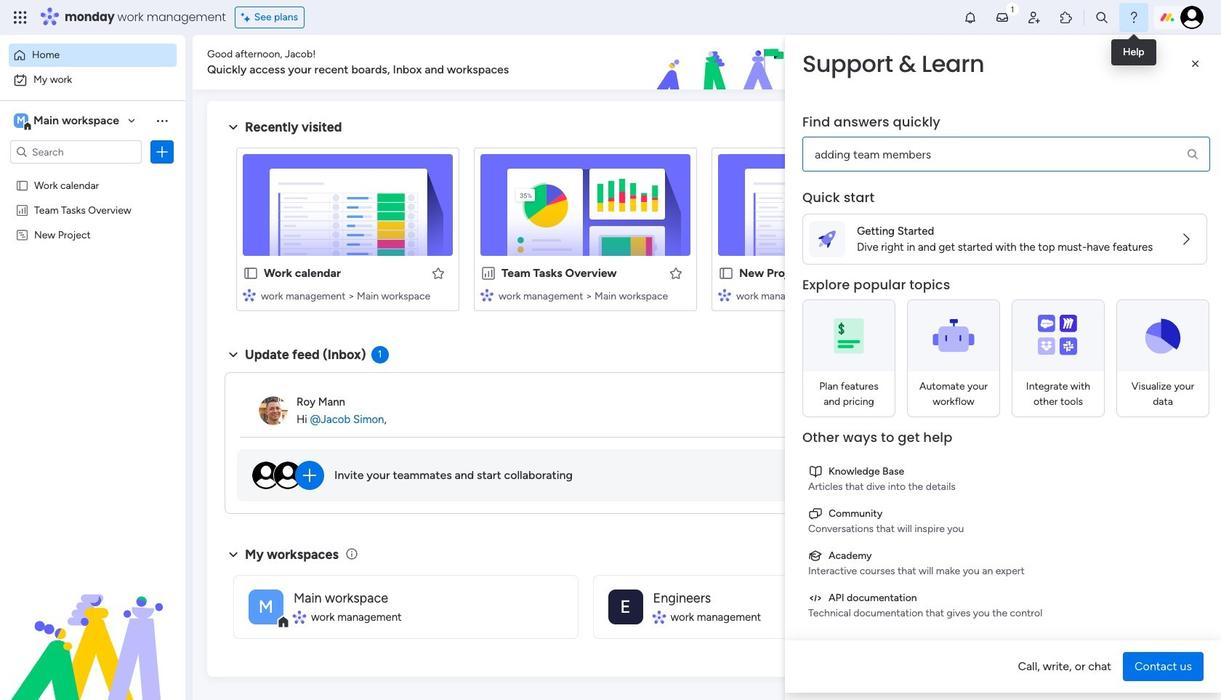 Task type: describe. For each thing, give the bounding box(es) containing it.
add to favorites image for the bottom public board image
[[431, 266, 446, 280]]

quick search results list box
[[225, 136, 947, 329]]

How can we help? search field
[[803, 137, 1211, 172]]

0 vertical spatial lottie animation element
[[570, 35, 979, 90]]

component image for public dashboard icon
[[481, 288, 494, 301]]

roy mann image
[[259, 396, 288, 425]]

header element
[[785, 35, 1222, 189]]

close update feed (inbox) image
[[225, 346, 242, 364]]

0 vertical spatial option
[[9, 44, 177, 67]]

public dashboard image
[[481, 265, 497, 281]]

Search in workspace field
[[31, 144, 121, 160]]

help center element
[[982, 417, 1200, 475]]

notifications image
[[963, 10, 978, 25]]

2 link container element from the top
[[809, 506, 1202, 521]]

add to favorites image for public dashboard icon
[[669, 266, 683, 280]]

1 vertical spatial public board image
[[243, 265, 259, 281]]

2 vertical spatial option
[[0, 172, 185, 175]]

search container element
[[803, 113, 1211, 172]]

workspace image
[[608, 589, 643, 624]]

0 horizontal spatial workspace image
[[14, 113, 28, 129]]

1 image
[[1006, 1, 1019, 17]]

1 vertical spatial lottie animation element
[[0, 553, 185, 700]]

public board image
[[718, 265, 734, 281]]

1 vertical spatial workspace image
[[249, 589, 284, 624]]

monday marketplace image
[[1059, 10, 1074, 25]]

3 link container element from the top
[[809, 548, 1202, 564]]

v2 bolt switch image
[[1107, 54, 1115, 70]]

close my workspaces image
[[225, 546, 242, 563]]

invite members image
[[1027, 10, 1042, 25]]



Task type: locate. For each thing, give the bounding box(es) containing it.
templates image image
[[995, 110, 1187, 210]]

search everything image
[[1095, 10, 1110, 25]]

1 horizontal spatial public board image
[[243, 265, 259, 281]]

1 horizontal spatial add to favorites image
[[669, 266, 683, 280]]

getting started logo image
[[819, 230, 836, 248]]

0 horizontal spatial component image
[[243, 288, 256, 301]]

workspace selection element
[[14, 112, 121, 131]]

add to favorites image
[[907, 266, 921, 280]]

4 link container element from the top
[[809, 590, 1202, 606]]

extra links container element
[[803, 458, 1208, 627]]

workspace options image
[[155, 113, 169, 128]]

public board image
[[15, 178, 29, 192], [243, 265, 259, 281]]

getting started element
[[982, 347, 1200, 405]]

list box
[[0, 170, 185, 443]]

update feed image
[[995, 10, 1010, 25]]

0 vertical spatial public board image
[[15, 178, 29, 192]]

0 horizontal spatial add to favorites image
[[431, 266, 446, 280]]

0 horizontal spatial lottie animation element
[[0, 553, 185, 700]]

1 component image from the left
[[243, 288, 256, 301]]

lottie animation image for lottie animation element to the top
[[570, 35, 979, 90]]

lottie animation image
[[570, 35, 979, 90], [0, 553, 185, 700]]

2 component image from the left
[[481, 288, 494, 301]]

1 element
[[371, 346, 389, 364]]

close recently visited image
[[225, 119, 242, 136]]

component image for the bottom public board image
[[243, 288, 256, 301]]

0 vertical spatial lottie animation image
[[570, 35, 979, 90]]

1 horizontal spatial component image
[[481, 288, 494, 301]]

link container element
[[809, 464, 1202, 479], [809, 506, 1202, 521], [809, 548, 1202, 564], [809, 590, 1202, 606]]

1 vertical spatial lottie animation image
[[0, 553, 185, 700]]

options image
[[155, 145, 169, 159]]

help image
[[1127, 10, 1142, 25]]

1 horizontal spatial lottie animation image
[[570, 35, 979, 90]]

1 horizontal spatial workspace image
[[249, 589, 284, 624]]

lottie animation image for the bottom lottie animation element
[[0, 553, 185, 700]]

option
[[9, 44, 177, 67], [9, 68, 177, 92], [0, 172, 185, 175]]

1 add to favorites image from the left
[[431, 266, 446, 280]]

2 add to favorites image from the left
[[669, 266, 683, 280]]

component image
[[243, 288, 256, 301], [481, 288, 494, 301]]

add to favorites image left public board icon
[[669, 266, 683, 280]]

0 horizontal spatial public board image
[[15, 178, 29, 192]]

select product image
[[13, 10, 28, 25]]

component image
[[294, 611, 306, 624]]

0 vertical spatial workspace image
[[14, 113, 28, 129]]

add to favorites image left public dashboard icon
[[431, 266, 446, 280]]

public dashboard image
[[15, 203, 29, 217]]

lottie animation element
[[570, 35, 979, 90], [0, 553, 185, 700]]

1 horizontal spatial lottie animation element
[[570, 35, 979, 90]]

jacob simon image
[[1181, 6, 1204, 29]]

0 horizontal spatial lottie animation image
[[0, 553, 185, 700]]

see plans image
[[241, 9, 254, 25]]

workspace image
[[14, 113, 28, 129], [249, 589, 284, 624]]

1 vertical spatial option
[[9, 68, 177, 92]]

1 link container element from the top
[[809, 464, 1202, 479]]

add to favorites image
[[431, 266, 446, 280], [669, 266, 683, 280]]



Task type: vqa. For each thing, say whether or not it's contained in the screenshot.
heading
no



